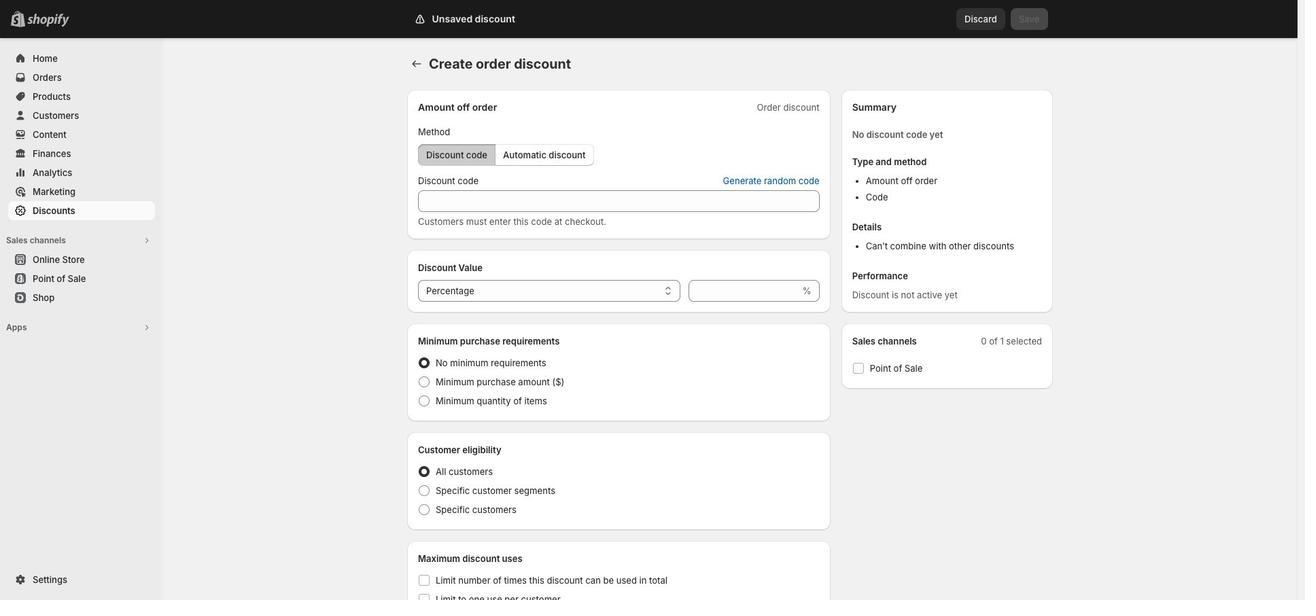 Task type: locate. For each thing, give the bounding box(es) containing it.
None text field
[[418, 190, 820, 212]]

shopify image
[[27, 14, 69, 27]]

None text field
[[689, 280, 800, 302]]



Task type: vqa. For each thing, say whether or not it's contained in the screenshot.
Enter Time text box on the bottom
no



